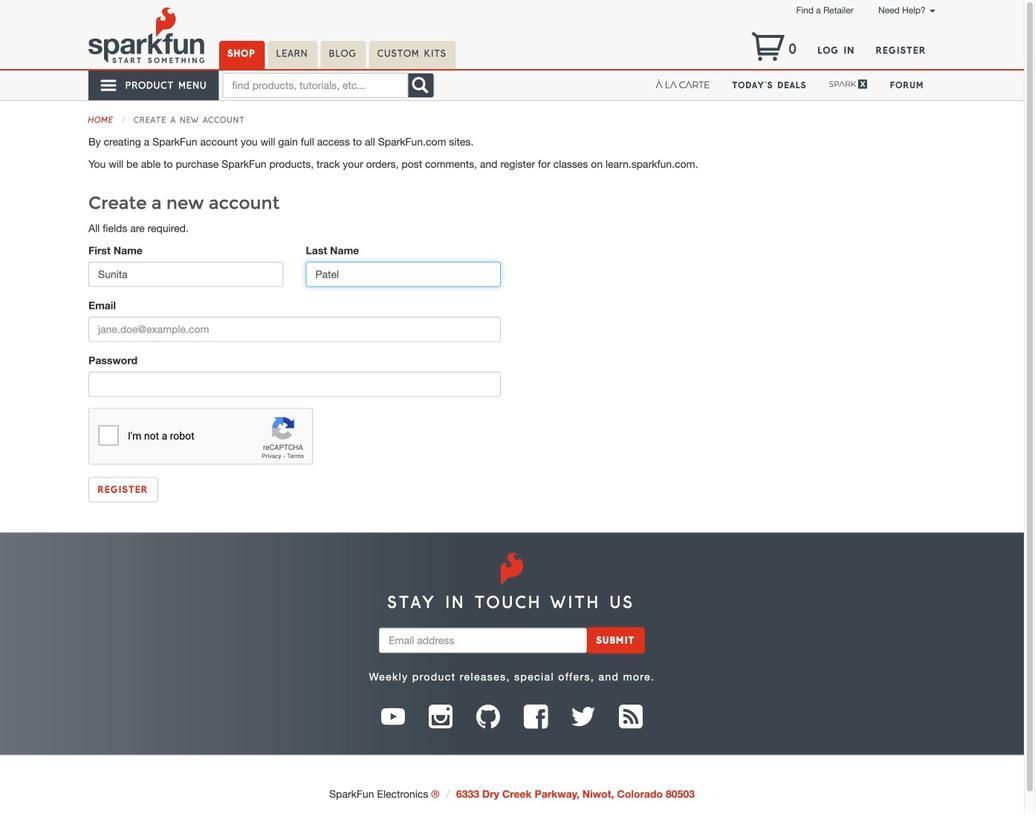 Task type: vqa. For each thing, say whether or not it's contained in the screenshot.
form
yes



Task type: locate. For each thing, give the bounding box(es) containing it.
None password field
[[88, 372, 501, 397]]

None submit
[[88, 477, 158, 503], [587, 628, 645, 654], [88, 477, 158, 503], [587, 628, 645, 654]]

find products, tutorials, etc... text field
[[222, 73, 408, 98]]

form
[[77, 243, 512, 503]]

hamburger image
[[100, 77, 118, 94]]

Email address email field
[[379, 628, 587, 654]]



Task type: describe. For each thing, give the bounding box(es) containing it.
Doe text field
[[306, 262, 501, 287]]

jane.doe@example.com email field
[[88, 317, 501, 342]]

Jane text field
[[88, 262, 284, 287]]



